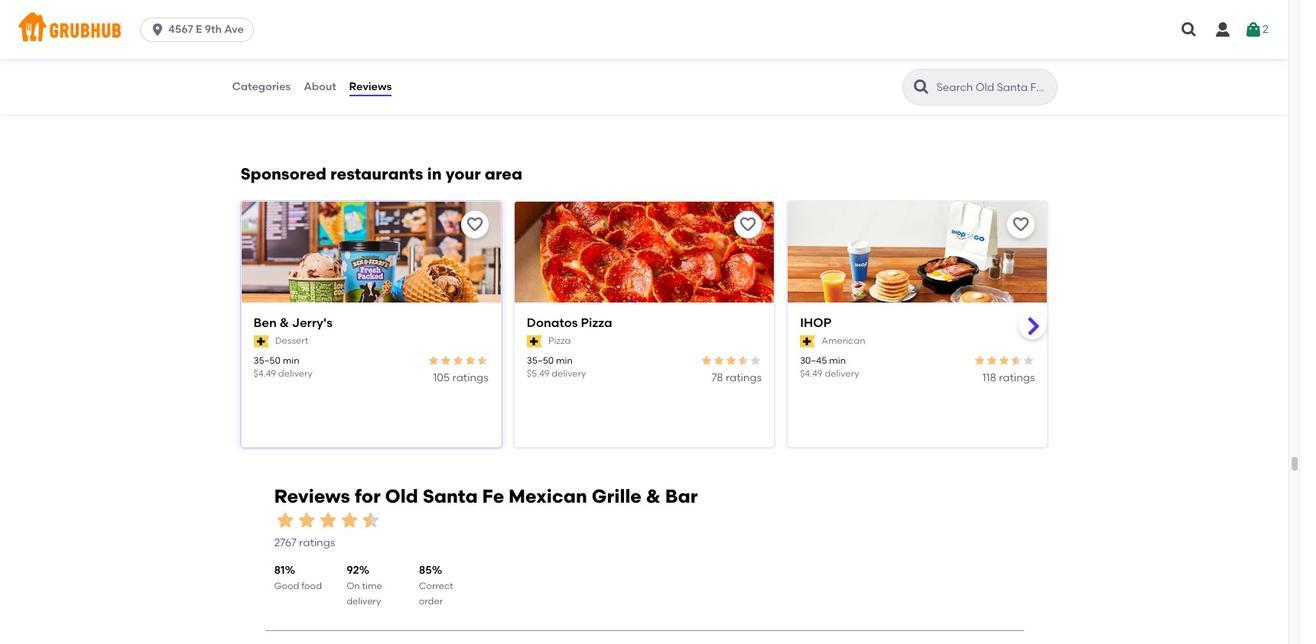 Task type: vqa. For each thing, say whether or not it's contained in the screenshot.
Small the Orange
no



Task type: locate. For each thing, give the bounding box(es) containing it.
donatos pizza link
[[527, 315, 762, 332]]

4 save this restaurant button from the left
[[1281, 211, 1300, 238]]

35–50 inside '35–50 min $5.49 delivery'
[[527, 355, 554, 366]]

2 horizontal spatial svg image
[[1244, 21, 1263, 39]]

subscription pass image down "ben"
[[254, 336, 269, 348]]

svg image
[[1180, 21, 1198, 39], [1214, 21, 1232, 39], [1244, 21, 1263, 39]]

1 horizontal spatial $4.49
[[800, 369, 823, 379]]

delivery inside 92 on time delivery
[[347, 597, 381, 607]]

1 $4.49 from the left
[[254, 369, 276, 379]]

subscription pass image down donatos
[[527, 336, 542, 348]]

about button
[[303, 60, 337, 115]]

star icon image
[[427, 355, 440, 367], [440, 355, 452, 367], [452, 355, 464, 367], [464, 355, 476, 367], [476, 355, 489, 367], [476, 355, 489, 367], [701, 355, 713, 367], [713, 355, 725, 367], [725, 355, 737, 367], [737, 355, 750, 367], [737, 355, 750, 367], [750, 355, 762, 367], [974, 355, 986, 367], [986, 355, 998, 367], [998, 355, 1011, 367], [1011, 355, 1023, 367], [1011, 355, 1023, 367], [1023, 355, 1035, 367], [274, 510, 296, 531], [296, 510, 317, 531], [317, 510, 338, 531], [338, 510, 360, 531], [360, 510, 381, 531], [360, 510, 381, 531]]

2 $4.49 from the left
[[800, 369, 823, 379]]

2 min from the left
[[556, 355, 573, 366]]

1 horizontal spatial save this restaurant image
[[739, 215, 757, 234]]

categories button
[[231, 60, 292, 115]]

0 horizontal spatial min
[[283, 355, 299, 366]]

0 horizontal spatial $4.49
[[254, 369, 276, 379]]

jerry's
[[292, 316, 333, 330]]

ratings right 105
[[452, 372, 489, 385]]

min down dessert
[[283, 355, 299, 366]]

pizza
[[581, 316, 612, 330], [548, 336, 571, 347]]

on
[[347, 581, 360, 592]]

ratings
[[452, 372, 489, 385], [726, 372, 762, 385], [999, 372, 1035, 385], [299, 537, 335, 550]]

35–50 down dessert
[[254, 355, 281, 366]]

save this restaurant image for ben & jerry's
[[466, 215, 484, 234]]

0 horizontal spatial svg image
[[1180, 21, 1198, 39]]

0 horizontal spatial save this restaurant image
[[466, 215, 484, 234]]

subscription pass image up the 30–45
[[800, 336, 816, 348]]

delivery down time
[[347, 597, 381, 607]]

about
[[304, 80, 336, 93]]

donatos
[[527, 316, 578, 330]]

$4.49 inside 35–50 min $4.49 delivery
[[254, 369, 276, 379]]

30–45 min $4.49 delivery
[[800, 355, 859, 379]]

4567 e 9th ave
[[168, 23, 244, 36]]

delivery inside 30–45 min $4.49 delivery
[[825, 369, 859, 379]]

4567
[[168, 23, 193, 36]]

delivery inside 35–50 min $4.49 delivery
[[278, 369, 313, 379]]

1 horizontal spatial 35–50
[[527, 355, 554, 366]]

save this restaurant image
[[1012, 215, 1031, 234], [1285, 215, 1300, 234]]

delivery down dessert
[[278, 369, 313, 379]]

ratings right 2767
[[299, 537, 335, 550]]

1 35–50 from the left
[[254, 355, 281, 366]]

delivery right $5.49
[[552, 369, 586, 379]]

e
[[196, 23, 202, 36]]

ben & jerry's link
[[254, 315, 489, 332]]

& right "ben"
[[280, 316, 289, 330]]

2 svg image from the left
[[1214, 21, 1232, 39]]

sponsored
[[241, 164, 327, 183]]

min inside '35–50 min $5.49 delivery'
[[556, 355, 573, 366]]

35–50 min $4.49 delivery
[[254, 355, 313, 379]]

ihop logo image
[[788, 202, 1047, 330]]

ratings right the 78 at the right
[[726, 372, 762, 385]]

good
[[274, 581, 299, 592]]

time
[[362, 581, 382, 592]]

78 ratings
[[712, 372, 762, 385]]

85
[[419, 564, 432, 577]]

2 horizontal spatial min
[[829, 355, 846, 366]]

save this restaurant button
[[461, 211, 489, 238], [734, 211, 762, 238], [1008, 211, 1035, 238], [1281, 211, 1300, 238]]

$4.49 inside 30–45 min $4.49 delivery
[[800, 369, 823, 379]]

& left bar at the right of the page
[[646, 486, 661, 508]]

1 save this restaurant button from the left
[[461, 211, 489, 238]]

105 ratings
[[433, 372, 489, 385]]

1 horizontal spatial save this restaurant image
[[1285, 215, 1300, 234]]

save this restaurant button for ben & jerry's
[[461, 211, 489, 238]]

0 vertical spatial &
[[280, 316, 289, 330]]

3 save this restaurant button from the left
[[1008, 211, 1035, 238]]

2 button
[[1244, 16, 1269, 44]]

1 horizontal spatial &
[[646, 486, 661, 508]]

4567 e 9th ave button
[[140, 18, 260, 42]]

35–50
[[254, 355, 281, 366], [527, 355, 554, 366]]

1 vertical spatial reviews
[[274, 486, 350, 508]]

delivery
[[278, 369, 313, 379], [552, 369, 586, 379], [825, 369, 859, 379], [347, 597, 381, 607]]

&
[[280, 316, 289, 330], [646, 486, 661, 508]]

delivery inside '35–50 min $5.49 delivery'
[[552, 369, 586, 379]]

categories
[[232, 80, 291, 93]]

3 min from the left
[[829, 355, 846, 366]]

1 min from the left
[[283, 355, 299, 366]]

35–50 min $5.49 delivery
[[527, 355, 586, 379]]

1 horizontal spatial pizza
[[581, 316, 612, 330]]

$4.49 down the 30–45
[[800, 369, 823, 379]]

2 save this restaurant image from the left
[[739, 215, 757, 234]]

$4.49 down dessert
[[254, 369, 276, 379]]

2
[[1263, 23, 1269, 36]]

1 save this restaurant image from the left
[[1012, 215, 1031, 234]]

1 vertical spatial pizza
[[548, 336, 571, 347]]

1 horizontal spatial svg image
[[1214, 21, 1232, 39]]

1 save this restaurant image from the left
[[466, 215, 484, 234]]

min down "donatos pizza"
[[556, 355, 573, 366]]

min down the american
[[829, 355, 846, 366]]

0 horizontal spatial save this restaurant image
[[1012, 215, 1031, 234]]

ratings right 118
[[999, 372, 1035, 385]]

2 save this restaurant button from the left
[[734, 211, 762, 238]]

35–50 up $5.49
[[527, 355, 554, 366]]

1 subscription pass image from the left
[[254, 336, 269, 348]]

min
[[283, 355, 299, 366], [556, 355, 573, 366], [829, 355, 846, 366]]

118 ratings
[[982, 372, 1035, 385]]

Search Old Santa Fe Mexican Grille & Bar search field
[[935, 80, 1052, 95]]

delivery down the 30–45
[[825, 369, 859, 379]]

mexican
[[509, 486, 587, 508]]

1 horizontal spatial min
[[556, 355, 573, 366]]

area
[[485, 164, 522, 183]]

$4.49
[[254, 369, 276, 379], [800, 369, 823, 379]]

ratings for donatos pizza
[[726, 372, 762, 385]]

reviews right about
[[349, 80, 392, 93]]

830-
[[271, 13, 295, 26]]

2 horizontal spatial subscription pass image
[[800, 336, 816, 348]]

save this restaurant button for donatos pizza
[[734, 211, 762, 238]]

3 svg image from the left
[[1244, 21, 1263, 39]]

min for pizza
[[556, 355, 573, 366]]

0 horizontal spatial &
[[280, 316, 289, 330]]

pizza right donatos
[[581, 316, 612, 330]]

subscription pass image
[[254, 336, 269, 348], [527, 336, 542, 348], [800, 336, 816, 348]]

2 subscription pass image from the left
[[527, 336, 542, 348]]

save this restaurant image
[[466, 215, 484, 234], [739, 215, 757, 234]]

35–50 inside 35–50 min $4.49 delivery
[[254, 355, 281, 366]]

pizza down donatos
[[548, 336, 571, 347]]

save this restaurant image for donatos pizza
[[739, 215, 757, 234]]

reviews inside button
[[349, 80, 392, 93]]

reviews up 2767 ratings
[[274, 486, 350, 508]]

3 subscription pass image from the left
[[800, 336, 816, 348]]

save this restaurant button for ihop
[[1008, 211, 1035, 238]]

2 35–50 from the left
[[527, 355, 554, 366]]

min inside 35–50 min $4.49 delivery
[[283, 355, 299, 366]]

reviews
[[349, 80, 392, 93], [274, 486, 350, 508]]

0 vertical spatial reviews
[[349, 80, 392, 93]]

0 horizontal spatial subscription pass image
[[254, 336, 269, 348]]

92 on time delivery
[[347, 564, 382, 607]]

reviews button
[[348, 60, 393, 115]]

(303) 830-3131 button
[[241, 12, 316, 27]]

1 horizontal spatial subscription pass image
[[527, 336, 542, 348]]

0 horizontal spatial 35–50
[[254, 355, 281, 366]]

svg image inside '2' button
[[1244, 21, 1263, 39]]

donatos pizza
[[527, 316, 612, 330]]

81 good food
[[274, 564, 322, 592]]



Task type: describe. For each thing, give the bounding box(es) containing it.
order
[[419, 597, 443, 607]]

2 save this restaurant image from the left
[[1285, 215, 1300, 234]]

in
[[427, 164, 442, 183]]

81
[[274, 564, 285, 577]]

for
[[355, 486, 381, 508]]

svg image
[[150, 22, 165, 37]]

donatos pizza logo image
[[515, 202, 774, 330]]

reviews for reviews for old santa fe mexican grille & bar
[[274, 486, 350, 508]]

min inside 30–45 min $4.49 delivery
[[829, 355, 846, 366]]

35–50 for ben
[[254, 355, 281, 366]]

reviews for reviews
[[349, 80, 392, 93]]

ratings for ben & jerry's
[[452, 372, 489, 385]]

ben & jerry's
[[254, 316, 333, 330]]

$4.49 for ihop
[[800, 369, 823, 379]]

35–50 for donatos
[[527, 355, 554, 366]]

105
[[433, 372, 450, 385]]

9th
[[205, 23, 222, 36]]

grille
[[592, 486, 642, 508]]

(303) 830-3131
[[241, 13, 316, 26]]

30–45
[[800, 355, 827, 366]]

fe
[[482, 486, 504, 508]]

subscription pass image for ben
[[254, 336, 269, 348]]

$5.49
[[527, 369, 549, 379]]

sponsored restaurants in your area
[[241, 164, 522, 183]]

2767
[[274, 537, 297, 550]]

reviews for old santa fe mexican grille & bar
[[274, 486, 698, 508]]

0 vertical spatial pizza
[[581, 316, 612, 330]]

3131
[[295, 13, 316, 26]]

restaurants
[[330, 164, 423, 183]]

(303)
[[241, 13, 268, 26]]

ben & jerry's logo image
[[241, 202, 501, 330]]

92
[[347, 564, 359, 577]]

2767 ratings
[[274, 537, 335, 550]]

$4.49 for ben & jerry's
[[254, 369, 276, 379]]

ben
[[254, 316, 277, 330]]

118
[[982, 372, 996, 385]]

correct
[[419, 581, 453, 592]]

1 vertical spatial &
[[646, 486, 661, 508]]

85 correct order
[[419, 564, 453, 607]]

ave
[[224, 23, 244, 36]]

78
[[712, 372, 723, 385]]

american
[[822, 336, 865, 347]]

delivery for donatos pizza
[[552, 369, 586, 379]]

delivery for ihop
[[825, 369, 859, 379]]

dessert
[[275, 336, 308, 347]]

your
[[446, 164, 481, 183]]

min for &
[[283, 355, 299, 366]]

santa
[[423, 486, 478, 508]]

main navigation navigation
[[0, 0, 1289, 60]]

ihop link
[[800, 315, 1035, 332]]

search icon image
[[912, 78, 930, 96]]

old
[[385, 486, 418, 508]]

bar
[[665, 486, 698, 508]]

ihop
[[800, 316, 831, 330]]

1 svg image from the left
[[1180, 21, 1198, 39]]

subscription pass image for donatos
[[527, 336, 542, 348]]

0 horizontal spatial pizza
[[548, 336, 571, 347]]

ratings for ihop
[[999, 372, 1035, 385]]

food
[[301, 581, 322, 592]]

delivery for ben & jerry's
[[278, 369, 313, 379]]



